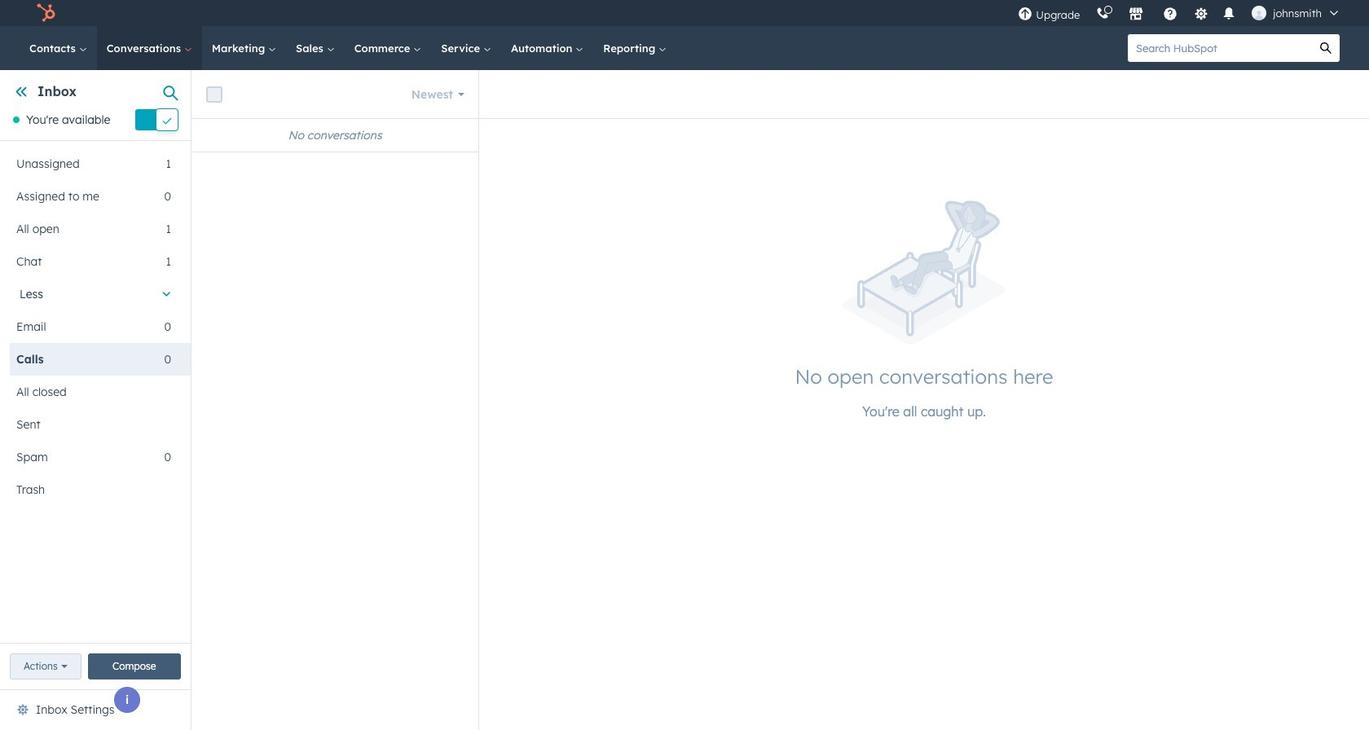 Task type: locate. For each thing, give the bounding box(es) containing it.
you're available image
[[13, 117, 20, 123]]

marketplaces image
[[1129, 7, 1144, 22]]

main content
[[192, 70, 1370, 731]]

menu
[[1010, 0, 1350, 26]]

john smith image
[[1253, 6, 1267, 20]]



Task type: describe. For each thing, give the bounding box(es) containing it.
Search HubSpot search field
[[1128, 34, 1313, 62]]



Task type: vqa. For each thing, say whether or not it's contained in the screenshot.
You'Re Available icon
yes



